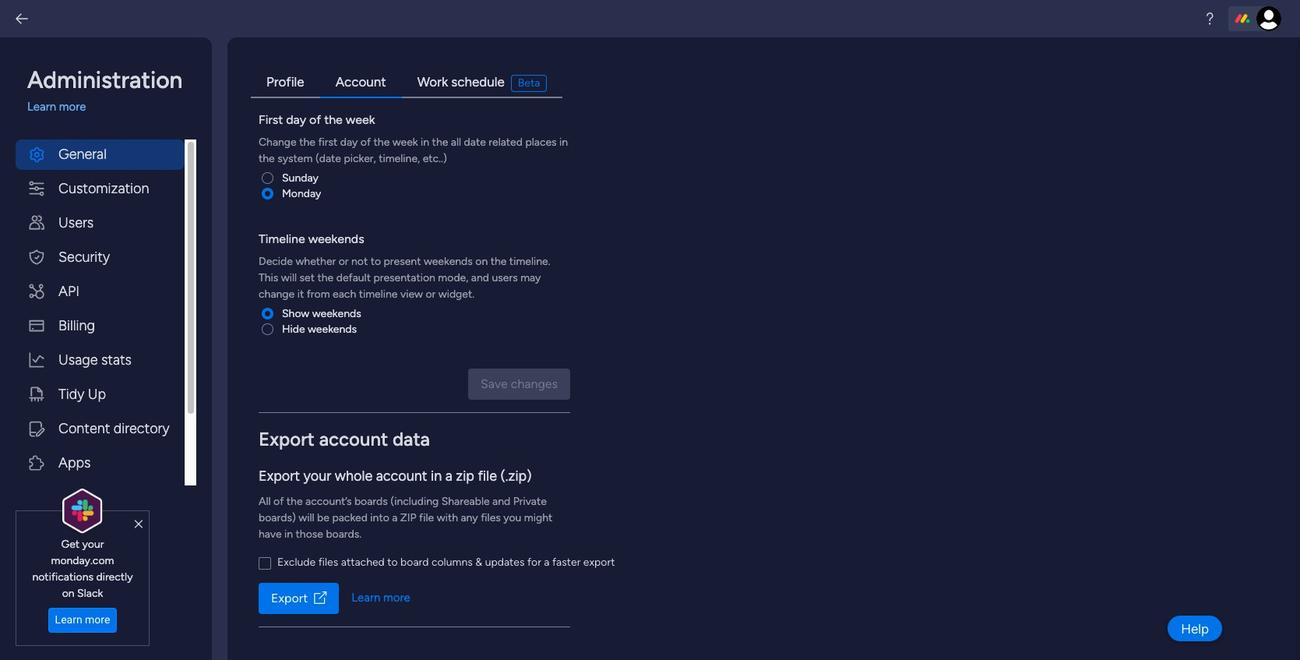 Task type: describe. For each thing, give the bounding box(es) containing it.
updates
[[485, 555, 525, 569]]

users
[[58, 214, 94, 231]]

decide
[[259, 254, 293, 268]]

all
[[259, 494, 271, 508]]

help button
[[1168, 616, 1223, 641]]

the up 'first'
[[324, 112, 343, 127]]

your for get
[[82, 538, 104, 551]]

sunday
[[282, 171, 319, 184]]

whole
[[335, 467, 373, 484]]

columns
[[432, 555, 473, 569]]

weekends for show weekends
[[312, 307, 361, 320]]

shareable
[[442, 494, 490, 508]]

the down change
[[259, 152, 275, 165]]

view
[[401, 287, 423, 300]]

export button
[[259, 583, 339, 614]]

in right places at the left top of the page
[[560, 135, 568, 148]]

v2 export image
[[314, 591, 327, 605]]

learn more button
[[48, 608, 117, 633]]

of inside the change the first day of the week in the all date related places in the system (date picker, timeline, etc..)
[[361, 135, 371, 148]]

general
[[58, 145, 107, 162]]

profile link
[[251, 69, 320, 98]]

zip
[[456, 467, 475, 484]]

customization button
[[16, 173, 185, 204]]

will inside all of the account's boards (including shareable and private boards) will be packed into a zip file with any files you might have in those boards.
[[299, 511, 315, 524]]

0 vertical spatial learn more link
[[27, 98, 196, 116]]

export for export your whole account in a zip file (.zip)
[[259, 467, 300, 484]]

whether
[[296, 254, 336, 268]]

0 horizontal spatial or
[[339, 254, 349, 268]]

etc..)
[[423, 152, 447, 165]]

default
[[336, 271, 371, 284]]

account
[[336, 74, 386, 90]]

learn more for "learn more" button at the left of the page
[[55, 613, 110, 626]]

apps button
[[16, 448, 185, 478]]

0 vertical spatial account
[[319, 427, 388, 450]]

mode,
[[438, 271, 469, 284]]

account link
[[320, 69, 402, 98]]

profile
[[267, 74, 304, 90]]

it
[[297, 287, 304, 300]]

change the first day of the week in the all date related places in the system (date picker, timeline, etc..)
[[259, 135, 568, 165]]

picker,
[[344, 152, 376, 165]]

learn for bottommost learn more link
[[352, 591, 381, 605]]

schedule
[[451, 74, 505, 90]]

may
[[521, 271, 541, 284]]

zip
[[400, 511, 417, 524]]

system
[[278, 152, 313, 165]]

day inside the change the first day of the week in the all date related places in the system (date picker, timeline, etc..)
[[340, 135, 358, 148]]

api
[[58, 282, 79, 300]]

with
[[437, 511, 458, 524]]

exclude files attached to board columns & updates for a faster export
[[277, 555, 615, 569]]

and inside decide whether or not to present weekends on the timeline. this will set the default presentation mode, and users may change it from each timeline view or widget.
[[471, 271, 489, 284]]

get your monday.com notifications directly on slack
[[32, 538, 133, 600]]

timeline
[[359, 287, 398, 300]]

on inside get your monday.com notifications directly on slack
[[62, 587, 75, 600]]

tara schultz image
[[1257, 6, 1282, 31]]

general button
[[16, 139, 185, 169]]

date
[[464, 135, 486, 148]]

slack
[[77, 587, 103, 600]]

attached
[[341, 555, 385, 569]]

directly
[[96, 570, 133, 584]]

2 horizontal spatial a
[[544, 555, 550, 569]]

board
[[401, 555, 429, 569]]

show
[[282, 307, 310, 320]]

back to workspace image
[[14, 11, 30, 26]]

presentation
[[374, 271, 436, 284]]

directory
[[114, 420, 170, 437]]

to inside decide whether or not to present weekends on the timeline. this will set the default presentation mode, and users may change it from each timeline view or widget.
[[371, 254, 381, 268]]

1 vertical spatial or
[[426, 287, 436, 300]]

timeline.
[[510, 254, 551, 268]]

get
[[61, 538, 80, 551]]

files inside all of the account's boards (including shareable and private boards) will be packed into a zip file with any files you might have in those boards.
[[481, 511, 501, 524]]

export for export
[[271, 590, 308, 605]]

from
[[307, 287, 330, 300]]

timeline weekends
[[259, 231, 364, 246]]

data
[[393, 427, 430, 450]]

security
[[58, 248, 110, 265]]

apps
[[58, 454, 91, 471]]

export account data
[[259, 427, 430, 450]]

boards.
[[326, 527, 362, 540]]

administration learn more
[[27, 66, 183, 114]]

each
[[333, 287, 356, 300]]

export
[[584, 555, 615, 569]]

any
[[461, 511, 478, 524]]

0 vertical spatial day
[[286, 112, 306, 127]]

the up the system
[[299, 135, 316, 148]]

places
[[526, 135, 557, 148]]

help
[[1182, 621, 1209, 636]]

the inside all of the account's boards (including shareable and private boards) will be packed into a zip file with any files you might have in those boards.
[[287, 494, 303, 508]]

1 vertical spatial to
[[387, 555, 398, 569]]

those
[[296, 527, 323, 540]]

first
[[318, 135, 338, 148]]

billing
[[58, 317, 95, 334]]

private
[[513, 494, 547, 508]]

first day of the week
[[259, 112, 375, 127]]

usage stats
[[58, 351, 132, 368]]

widget.
[[438, 287, 475, 300]]

export your whole account in a zip file (.zip)
[[259, 467, 532, 484]]

in left zip
[[431, 467, 442, 484]]

tidy up button
[[16, 379, 185, 410]]



Task type: vqa. For each thing, say whether or not it's contained in the screenshot.
This week Owner field
no



Task type: locate. For each thing, give the bounding box(es) containing it.
&
[[476, 555, 483, 569]]

of right all
[[274, 494, 284, 508]]

1 vertical spatial more
[[383, 591, 410, 605]]

week
[[346, 112, 375, 127], [393, 135, 418, 148]]

or right 'view'
[[426, 287, 436, 300]]

weekends inside decide whether or not to present weekends on the timeline. this will set the default presentation mode, and users may change it from each timeline view or widget.
[[424, 254, 473, 268]]

weekends for hide weekends
[[308, 322, 357, 335]]

decide whether or not to present weekends on the timeline. this will set the default presentation mode, and users may change it from each timeline view or widget.
[[259, 254, 551, 300]]

1 horizontal spatial day
[[340, 135, 358, 148]]

will up those
[[299, 511, 315, 524]]

1 vertical spatial of
[[361, 135, 371, 148]]

users button
[[16, 208, 185, 238]]

0 vertical spatial more
[[59, 100, 86, 114]]

export for export account data
[[259, 427, 315, 450]]

files right exclude
[[318, 555, 338, 569]]

hide
[[282, 322, 305, 335]]

content directory
[[58, 420, 170, 437]]

0 vertical spatial your
[[304, 467, 332, 484]]

learn for "learn more" button at the left of the page
[[55, 613, 82, 626]]

learn more
[[352, 591, 410, 605], [55, 613, 110, 626]]

more inside administration learn more
[[59, 100, 86, 114]]

0 vertical spatial file
[[478, 467, 497, 484]]

in up etc..)
[[421, 135, 430, 148]]

0 vertical spatial or
[[339, 254, 349, 268]]

and left users on the top left of the page
[[471, 271, 489, 284]]

0 horizontal spatial a
[[392, 511, 398, 524]]

0 horizontal spatial week
[[346, 112, 375, 127]]

0 horizontal spatial learn more
[[55, 613, 110, 626]]

0 horizontal spatial will
[[281, 271, 297, 284]]

learn more down slack at the left bottom of the page
[[55, 613, 110, 626]]

on inside decide whether or not to present weekends on the timeline. this will set the default presentation mode, and users may change it from each timeline view or widget.
[[476, 254, 488, 268]]

1 vertical spatial will
[[299, 511, 315, 524]]

and
[[471, 271, 489, 284], [493, 494, 511, 508]]

0 vertical spatial will
[[281, 271, 297, 284]]

on down notifications
[[62, 587, 75, 600]]

the
[[324, 112, 343, 127], [299, 135, 316, 148], [374, 135, 390, 148], [432, 135, 448, 148], [259, 152, 275, 165], [491, 254, 507, 268], [318, 271, 334, 284], [287, 494, 303, 508]]

weekends up mode,
[[424, 254, 473, 268]]

1 vertical spatial week
[[393, 135, 418, 148]]

1 horizontal spatial of
[[309, 112, 321, 127]]

the left all
[[432, 135, 448, 148]]

0 horizontal spatial and
[[471, 271, 489, 284]]

0 horizontal spatial day
[[286, 112, 306, 127]]

week down account link
[[346, 112, 375, 127]]

1 vertical spatial on
[[62, 587, 75, 600]]

1 horizontal spatial or
[[426, 287, 436, 300]]

learn inside learn more link
[[352, 591, 381, 605]]

tidy
[[58, 385, 84, 403]]

your up monday.com
[[82, 538, 104, 551]]

1 vertical spatial export
[[259, 467, 300, 484]]

0 horizontal spatial of
[[274, 494, 284, 508]]

learn more link down administration
[[27, 98, 196, 116]]

customization
[[58, 180, 149, 197]]

boards
[[354, 494, 388, 508]]

change
[[259, 135, 297, 148]]

(including
[[391, 494, 439, 508]]

will left set
[[281, 271, 297, 284]]

0 vertical spatial learn more
[[352, 591, 410, 605]]

have
[[259, 527, 282, 540]]

0 horizontal spatial files
[[318, 555, 338, 569]]

(date
[[316, 152, 341, 165]]

for
[[528, 555, 542, 569]]

monday
[[282, 187, 321, 200]]

more for bottommost learn more link
[[383, 591, 410, 605]]

2 vertical spatial a
[[544, 555, 550, 569]]

timeline
[[259, 231, 305, 246]]

learn down attached
[[352, 591, 381, 605]]

learn inside administration learn more
[[27, 100, 56, 114]]

1 vertical spatial files
[[318, 555, 338, 569]]

learn more link down attached
[[352, 589, 410, 607]]

1 vertical spatial learn more
[[55, 613, 110, 626]]

0 vertical spatial of
[[309, 112, 321, 127]]

2 horizontal spatial of
[[361, 135, 371, 148]]

more for "learn more" button at the left of the page
[[85, 613, 110, 626]]

day up picker,
[[340, 135, 358, 148]]

day right 'first' on the top of page
[[286, 112, 306, 127]]

up
[[88, 385, 106, 403]]

usage
[[58, 351, 98, 368]]

account up whole
[[319, 427, 388, 450]]

the up boards)
[[287, 494, 303, 508]]

1 horizontal spatial on
[[476, 254, 488, 268]]

security button
[[16, 242, 185, 272]]

on
[[476, 254, 488, 268], [62, 587, 75, 600]]

week up timeline,
[[393, 135, 418, 148]]

into
[[370, 511, 389, 524]]

be
[[317, 511, 330, 524]]

the up users on the top left of the page
[[491, 254, 507, 268]]

the up from
[[318, 271, 334, 284]]

more down board
[[383, 591, 410, 605]]

packed
[[332, 511, 368, 524]]

related
[[489, 135, 523, 148]]

in right have
[[284, 527, 293, 540]]

in inside all of the account's boards (including shareable and private boards) will be packed into a zip file with any files you might have in those boards.
[[284, 527, 293, 540]]

to left board
[[387, 555, 398, 569]]

weekends up whether
[[308, 231, 364, 246]]

content
[[58, 420, 110, 437]]

1 horizontal spatial files
[[481, 511, 501, 524]]

1 vertical spatial learn
[[352, 591, 381, 605]]

0 vertical spatial on
[[476, 254, 488, 268]]

1 horizontal spatial week
[[393, 135, 418, 148]]

1 horizontal spatial file
[[478, 467, 497, 484]]

your up account's
[[304, 467, 332, 484]]

0 horizontal spatial learn more link
[[27, 98, 196, 116]]

weekends down show weekends
[[308, 322, 357, 335]]

on left timeline.
[[476, 254, 488, 268]]

your
[[304, 467, 332, 484], [82, 538, 104, 551]]

more inside button
[[85, 613, 110, 626]]

1 horizontal spatial will
[[299, 511, 315, 524]]

week inside the change the first day of the week in the all date related places in the system (date picker, timeline, etc..)
[[393, 135, 418, 148]]

set
[[300, 271, 315, 284]]

1 horizontal spatial your
[[304, 467, 332, 484]]

learn more for bottommost learn more link
[[352, 591, 410, 605]]

export inside button
[[271, 590, 308, 605]]

the up timeline,
[[374, 135, 390, 148]]

more down administration
[[59, 100, 86, 114]]

will inside decide whether or not to present weekends on the timeline. this will set the default presentation mode, and users may change it from each timeline view or widget.
[[281, 271, 297, 284]]

your inside get your monday.com notifications directly on slack
[[82, 538, 104, 551]]

2 vertical spatial learn
[[55, 613, 82, 626]]

account's
[[306, 494, 352, 508]]

file inside all of the account's boards (including shareable and private boards) will be packed into a zip file with any files you might have in those boards.
[[419, 511, 434, 524]]

1 vertical spatial a
[[392, 511, 398, 524]]

present
[[384, 254, 421, 268]]

work schedule
[[417, 74, 505, 90]]

1 vertical spatial and
[[493, 494, 511, 508]]

1 vertical spatial day
[[340, 135, 358, 148]]

not
[[352, 254, 368, 268]]

0 horizontal spatial on
[[62, 587, 75, 600]]

learn inside "learn more" button
[[55, 613, 82, 626]]

0 horizontal spatial your
[[82, 538, 104, 551]]

1 vertical spatial account
[[376, 467, 428, 484]]

all of the account's boards (including shareable and private boards) will be packed into a zip file with any files you might have in those boards.
[[259, 494, 553, 540]]

1 vertical spatial your
[[82, 538, 104, 551]]

more down slack at the left bottom of the page
[[85, 613, 110, 626]]

timeline,
[[379, 152, 420, 165]]

and inside all of the account's boards (including shareable and private boards) will be packed into a zip file with any files you might have in those boards.
[[493, 494, 511, 508]]

to right not
[[371, 254, 381, 268]]

0 vertical spatial files
[[481, 511, 501, 524]]

0 vertical spatial and
[[471, 271, 489, 284]]

or left not
[[339, 254, 349, 268]]

will
[[281, 271, 297, 284], [299, 511, 315, 524]]

or
[[339, 254, 349, 268], [426, 287, 436, 300]]

monday.com
[[51, 554, 114, 567]]

help image
[[1202, 11, 1218, 26]]

tidy up
[[58, 385, 106, 403]]

1 vertical spatial file
[[419, 511, 434, 524]]

usage stats button
[[16, 345, 185, 375]]

export
[[259, 427, 315, 450], [259, 467, 300, 484], [271, 590, 308, 605]]

2 vertical spatial of
[[274, 494, 284, 508]]

0 horizontal spatial to
[[371, 254, 381, 268]]

1 vertical spatial learn more link
[[352, 589, 410, 607]]

1 horizontal spatial learn more
[[352, 591, 410, 605]]

to
[[371, 254, 381, 268], [387, 555, 398, 569]]

0 horizontal spatial file
[[419, 511, 434, 524]]

your for export
[[304, 467, 332, 484]]

dapulse x slim image
[[135, 517, 143, 531]]

weekends
[[308, 231, 364, 246], [424, 254, 473, 268], [312, 307, 361, 320], [308, 322, 357, 335]]

of up 'first'
[[309, 112, 321, 127]]

a inside all of the account's boards (including shareable and private boards) will be packed into a zip file with any files you might have in those boards.
[[392, 511, 398, 524]]

show weekends
[[282, 307, 361, 320]]

2 vertical spatial more
[[85, 613, 110, 626]]

learn more inside button
[[55, 613, 110, 626]]

change
[[259, 287, 295, 300]]

0 vertical spatial learn
[[27, 100, 56, 114]]

faster
[[552, 555, 581, 569]]

2 vertical spatial export
[[271, 590, 308, 605]]

0 vertical spatial week
[[346, 112, 375, 127]]

0 vertical spatial export
[[259, 427, 315, 450]]

beta
[[518, 76, 540, 90]]

might
[[524, 511, 553, 524]]

(.zip)
[[501, 467, 532, 484]]

notifications
[[32, 570, 94, 584]]

1 horizontal spatial to
[[387, 555, 398, 569]]

content directory button
[[16, 413, 185, 444]]

learn down administration
[[27, 100, 56, 114]]

weekends down each on the left top
[[312, 307, 361, 320]]

learn down slack at the left bottom of the page
[[55, 613, 82, 626]]

0 vertical spatial to
[[371, 254, 381, 268]]

learn more link
[[27, 98, 196, 116], [352, 589, 410, 607]]

stats
[[101, 351, 132, 368]]

of up picker,
[[361, 135, 371, 148]]

1 horizontal spatial and
[[493, 494, 511, 508]]

you
[[504, 511, 522, 524]]

learn more down attached
[[352, 591, 410, 605]]

of inside all of the account's boards (including shareable and private boards) will be packed into a zip file with any files you might have in those boards.
[[274, 494, 284, 508]]

1 horizontal spatial learn more link
[[352, 589, 410, 607]]

billing button
[[16, 311, 185, 341]]

of
[[309, 112, 321, 127], [361, 135, 371, 148], [274, 494, 284, 508]]

account
[[319, 427, 388, 450], [376, 467, 428, 484]]

account up (including
[[376, 467, 428, 484]]

0 vertical spatial a
[[446, 467, 453, 484]]

hide weekends
[[282, 322, 357, 335]]

1 horizontal spatial a
[[446, 467, 453, 484]]

users
[[492, 271, 518, 284]]

weekends for timeline weekends
[[308, 231, 364, 246]]

files right any
[[481, 511, 501, 524]]

and up the you
[[493, 494, 511, 508]]



